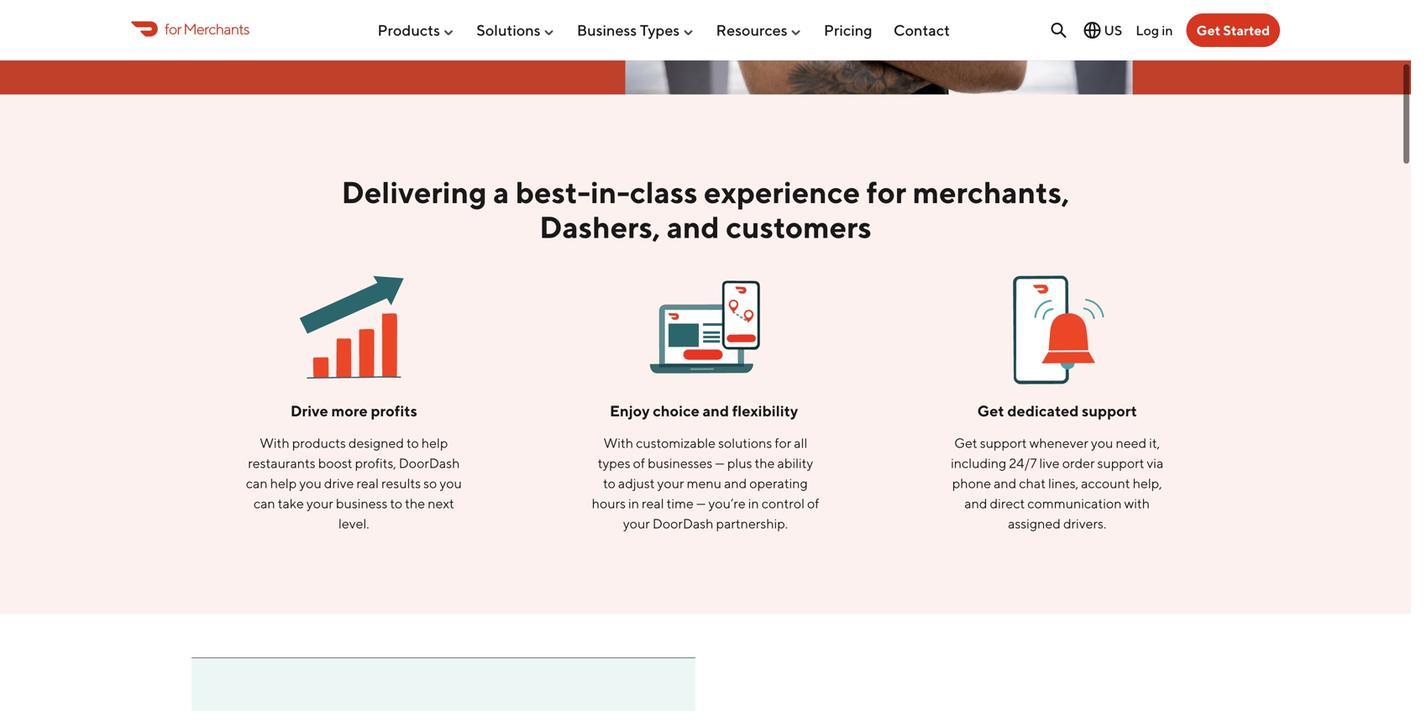 Task type: locate. For each thing, give the bounding box(es) containing it.
adjust
[[618, 475, 655, 491]]

get
[[1197, 22, 1221, 38], [978, 402, 1004, 420], [955, 435, 978, 451]]

the down results
[[405, 496, 425, 512]]

0 horizontal spatial to
[[390, 496, 403, 512]]

0 vertical spatial to
[[407, 435, 419, 451]]

with right the revenue
[[1004, 33, 1028, 47]]

ability
[[778, 455, 813, 471]]

of
[[633, 455, 645, 471], [807, 496, 819, 512]]

help down restaurants
[[270, 475, 297, 491]]

can left take
[[254, 496, 275, 512]]

0 vertical spatial with
[[1004, 33, 1028, 47]]

real inside with customizable solutions for all types of businesses — plus the ability to adjust your menu and operating hours in real time — you're in control of your doordash partnership.
[[642, 496, 664, 512]]

0 vertical spatial get
[[1197, 22, 1221, 38]]

1 horizontal spatial doordash
[[653, 516, 714, 532]]

1 vertical spatial the
[[405, 496, 425, 512]]

2 vertical spatial for
[[775, 435, 792, 451]]

0 horizontal spatial —
[[696, 496, 706, 512]]

0 vertical spatial —
[[715, 455, 725, 471]]

1 horizontal spatial real
[[642, 496, 664, 512]]

0 horizontal spatial with
[[260, 435, 290, 451]]

0 horizontal spatial with
[[1004, 33, 1028, 47]]

1 vertical spatial with
[[1124, 496, 1150, 512]]

1 horizontal spatial help
[[422, 435, 448, 451]]

help up so
[[422, 435, 448, 451]]

including
[[951, 455, 1007, 471]]

0 vertical spatial your
[[657, 475, 684, 491]]

with down help,
[[1124, 496, 1150, 512]]

1 with from the left
[[260, 435, 290, 451]]

—
[[715, 455, 725, 471], [696, 496, 706, 512]]

support up 24/7
[[980, 435, 1027, 451]]

1 vertical spatial —
[[696, 496, 706, 512]]

merchants
[[183, 20, 249, 38]]

plus
[[727, 455, 752, 471]]

0 horizontal spatial help
[[270, 475, 297, 491]]

1 vertical spatial to
[[603, 475, 616, 491]]

1 vertical spatial get
[[978, 402, 1004, 420]]

you right so
[[440, 475, 462, 491]]

enjoy
[[610, 402, 650, 420]]

to down results
[[390, 496, 403, 512]]

24/7
[[1009, 455, 1037, 471]]

of right control
[[807, 496, 819, 512]]

you're
[[709, 496, 746, 512]]

doordash inside with products designed to help restaurants boost profits, doordash can help you drive real results so you can take your business to the next level.
[[399, 455, 460, 471]]

solutions
[[718, 435, 772, 451]]

learn how barburrito drives revenue with doordash
[[803, 33, 1086, 47]]

business
[[577, 21, 637, 39]]

delivering
[[342, 174, 487, 210]]

1 horizontal spatial of
[[807, 496, 819, 512]]

via
[[1147, 455, 1164, 471]]

2 horizontal spatial you
[[1091, 435, 1113, 451]]

1 horizontal spatial with
[[604, 435, 634, 451]]

dashers,
[[539, 209, 661, 245]]

1 vertical spatial real
[[642, 496, 664, 512]]

2 with from the left
[[604, 435, 634, 451]]

your down hours
[[623, 516, 650, 532]]

2 vertical spatial get
[[955, 435, 978, 451]]

1 horizontal spatial for
[[775, 435, 792, 451]]

in up the partnership.
[[748, 496, 759, 512]]

products
[[292, 435, 346, 451]]

log in link
[[1136, 22, 1173, 38]]

2 horizontal spatial doordash
[[1031, 33, 1086, 47]]

types
[[598, 455, 631, 471]]

live
[[1040, 455, 1060, 471]]

drives
[[922, 33, 955, 47]]

address urgent issues image
[[1000, 272, 1115, 386]]

dedicated
[[1008, 402, 1079, 420]]

enjoy choice and flexibility
[[610, 402, 801, 420]]

0 vertical spatial real
[[357, 475, 379, 491]]

you up take
[[299, 475, 322, 491]]

support up need
[[1082, 402, 1137, 420]]

0 horizontal spatial doordash
[[399, 455, 460, 471]]

1 horizontal spatial the
[[755, 455, 775, 471]]

products link
[[378, 14, 455, 46]]

1 vertical spatial of
[[807, 496, 819, 512]]

0 horizontal spatial of
[[633, 455, 645, 471]]

need
[[1116, 435, 1147, 451]]

pricing
[[824, 21, 873, 39]]

1 vertical spatial for
[[867, 174, 907, 210]]

to right designed
[[407, 435, 419, 451]]

can
[[246, 475, 268, 491], [254, 496, 275, 512]]

get up including
[[955, 435, 978, 451]]

0 vertical spatial the
[[755, 455, 775, 471]]

in
[[1162, 22, 1173, 38], [628, 496, 639, 512], [748, 496, 759, 512]]

us
[[1104, 22, 1123, 38]]

0 vertical spatial can
[[246, 475, 268, 491]]

learn how barburrito drives revenue with doordash link
[[796, 27, 1093, 54]]

assigned
[[1008, 516, 1061, 532]]

and
[[667, 209, 720, 245], [703, 402, 729, 420], [724, 475, 747, 491], [994, 475, 1017, 491], [965, 496, 988, 512]]

your down drive
[[307, 496, 333, 512]]

operating
[[750, 475, 808, 491]]

communication
[[1028, 496, 1122, 512]]

0 horizontal spatial real
[[357, 475, 379, 491]]

for
[[165, 20, 181, 38], [867, 174, 907, 210], [775, 435, 792, 451]]

best-
[[516, 174, 591, 210]]

your
[[657, 475, 684, 491], [307, 496, 333, 512], [623, 516, 650, 532]]

0 vertical spatial help
[[422, 435, 448, 451]]

more
[[331, 402, 368, 420]]

your down businesses
[[657, 475, 684, 491]]

1 vertical spatial your
[[307, 496, 333, 512]]

with up types
[[604, 435, 634, 451]]

in down adjust
[[628, 496, 639, 512]]

in right log
[[1162, 22, 1173, 38]]

get left started at the right top of the page
[[1197, 22, 1221, 38]]

0 horizontal spatial the
[[405, 496, 425, 512]]

you left need
[[1091, 435, 1113, 451]]

a
[[493, 174, 509, 210]]

with inside with customizable solutions for all types of businesses — plus the ability to adjust your menu and operating hours in real time — you're in control of your doordash partnership.
[[604, 435, 634, 451]]

1 vertical spatial support
[[980, 435, 1027, 451]]

2 horizontal spatial to
[[603, 475, 616, 491]]

get inside "get support whenever you need it, including 24/7 live order support via phone and chat lines, account help, and direct communication with assigned drivers."
[[955, 435, 978, 451]]

can down restaurants
[[246, 475, 268, 491]]

resources link
[[716, 14, 803, 46]]

— down menu
[[696, 496, 706, 512]]

0 vertical spatial of
[[633, 455, 645, 471]]

to
[[407, 435, 419, 451], [603, 475, 616, 491], [390, 496, 403, 512]]

2 horizontal spatial in
[[1162, 22, 1173, 38]]

you inside "get support whenever you need it, including 24/7 live order support via phone and chat lines, account help, and direct communication with assigned drivers."
[[1091, 435, 1113, 451]]

real up 'business'
[[357, 475, 379, 491]]

doordash down time
[[653, 516, 714, 532]]

support
[[1082, 402, 1137, 420], [980, 435, 1027, 451], [1098, 455, 1145, 471]]

get dedicated support
[[978, 402, 1137, 420]]

0 vertical spatial doordash
[[1031, 33, 1086, 47]]

drive
[[291, 402, 328, 420]]

the up operating
[[755, 455, 775, 471]]

1 horizontal spatial —
[[715, 455, 725, 471]]

doordash left 'us'
[[1031, 33, 1086, 47]]

help
[[422, 435, 448, 451], [270, 475, 297, 491]]

with inside with products designed to help restaurants boost profits, doordash can help you drive real results so you can take your business to the next level.
[[260, 435, 290, 451]]

time
[[667, 496, 694, 512]]

get inside button
[[1197, 22, 1221, 38]]

so
[[424, 475, 437, 491]]

get left dedicated
[[978, 402, 1004, 420]]

2 horizontal spatial your
[[657, 475, 684, 491]]

hours
[[592, 496, 626, 512]]

the inside with products designed to help restaurants boost profits, doordash can help you drive real results so you can take your business to the next level.
[[405, 496, 425, 512]]

— left the 'plus'
[[715, 455, 725, 471]]

0 horizontal spatial you
[[299, 475, 322, 491]]

of up adjust
[[633, 455, 645, 471]]

1 vertical spatial doordash
[[399, 455, 460, 471]]

0 horizontal spatial for
[[165, 20, 181, 38]]

2 vertical spatial to
[[390, 496, 403, 512]]

real down adjust
[[642, 496, 664, 512]]

to up hours
[[603, 475, 616, 491]]

log in
[[1136, 22, 1173, 38]]

solutions link
[[477, 14, 556, 46]]

support down need
[[1098, 455, 1145, 471]]

get support whenever you need it, including 24/7 live order support via phone and chat lines, account help, and direct communication with assigned drivers.
[[951, 435, 1164, 532]]

1 vertical spatial can
[[254, 496, 275, 512]]

with up restaurants
[[260, 435, 290, 451]]

1 horizontal spatial your
[[623, 516, 650, 532]]

phone
[[952, 475, 991, 491]]

with
[[260, 435, 290, 451], [604, 435, 634, 451]]

the
[[755, 455, 775, 471], [405, 496, 425, 512]]

doordash
[[1031, 33, 1086, 47], [399, 455, 460, 471], [653, 516, 714, 532]]

drivers.
[[1063, 516, 1107, 532]]

for merchants
[[165, 20, 249, 38]]

0 horizontal spatial your
[[307, 496, 333, 512]]

1 horizontal spatial with
[[1124, 496, 1150, 512]]

doordash up so
[[399, 455, 460, 471]]

with
[[1004, 33, 1028, 47], [1124, 496, 1150, 512]]

2 horizontal spatial for
[[867, 174, 907, 210]]

you
[[1091, 435, 1113, 451], [299, 475, 322, 491], [440, 475, 462, 491]]

2 vertical spatial doordash
[[653, 516, 714, 532]]

designed
[[349, 435, 404, 451]]



Task type: vqa. For each thing, say whether or not it's contained in the screenshot.
communication
yes



Task type: describe. For each thing, give the bounding box(es) containing it.
increase profit margin image
[[297, 272, 411, 386]]

restaurants
[[248, 455, 316, 471]]

business types
[[577, 21, 680, 39]]

for inside with customizable solutions for all types of businesses — plus the ability to adjust your menu and operating hours in real time — you're in control of your doordash partnership.
[[775, 435, 792, 451]]

1 horizontal spatial in
[[748, 496, 759, 512]]

customers
[[726, 209, 872, 245]]

chat
[[1019, 475, 1046, 491]]

drive more profits
[[291, 402, 417, 420]]

drive
[[324, 475, 354, 491]]

class
[[630, 174, 698, 210]]

whenever
[[1030, 435, 1089, 451]]

in-
[[591, 174, 630, 210]]

results
[[381, 475, 421, 491]]

1 horizontal spatial to
[[407, 435, 419, 451]]

get for get dedicated support
[[978, 402, 1004, 420]]

with for enjoy choice and flexibility
[[604, 435, 634, 451]]

for inside delivering a best-in-class experience for merchants, dashers, and customers
[[867, 174, 907, 210]]

2 vertical spatial support
[[1098, 455, 1145, 471]]

1 horizontal spatial you
[[440, 475, 462, 491]]

and inside delivering a best-in-class experience for merchants, dashers, and customers
[[667, 209, 720, 245]]

get started
[[1197, 22, 1270, 38]]

profits,
[[355, 455, 396, 471]]

grow online sales image
[[649, 272, 763, 386]]

level.
[[339, 516, 369, 532]]

with products designed to help restaurants boost profits, doordash can help you drive real results so you can take your business to the next level.
[[246, 435, 462, 532]]

experience
[[704, 174, 860, 210]]

account
[[1081, 475, 1130, 491]]

pricing link
[[824, 14, 873, 46]]

with inside "get support whenever you need it, including 24/7 live order support via phone and chat lines, account help, and direct communication with assigned drivers."
[[1124, 496, 1150, 512]]

0 horizontal spatial in
[[628, 496, 639, 512]]

contact link
[[894, 14, 950, 46]]

with customizable solutions for all types of businesses — plus the ability to adjust your menu and operating hours in real time — you're in control of your doordash partnership.
[[592, 435, 819, 532]]

partnership.
[[716, 516, 788, 532]]

order
[[1062, 455, 1095, 471]]

barburrito image
[[626, 0, 1133, 95]]

merchants,
[[913, 174, 1070, 210]]

business types link
[[577, 14, 695, 46]]

delivering a best-in-class experience for merchants, dashers, and customers
[[342, 174, 1070, 245]]

solutions
[[477, 21, 541, 39]]

customizable
[[636, 435, 716, 451]]

choice
[[653, 402, 700, 420]]

next
[[428, 496, 454, 512]]

0 vertical spatial for
[[165, 20, 181, 38]]

products
[[378, 21, 440, 39]]

all
[[794, 435, 808, 451]]

get for get support whenever you need it, including 24/7 live order support via phone and chat lines, account help, and direct communication with assigned drivers.
[[955, 435, 978, 451]]

real inside with products designed to help restaurants boost profits, doordash can help you drive real results so you can take your business to the next level.
[[357, 475, 379, 491]]

1 vertical spatial help
[[270, 475, 297, 491]]

with inside learn how barburrito drives revenue with doordash link
[[1004, 33, 1028, 47]]

started
[[1223, 22, 1270, 38]]

0 vertical spatial support
[[1082, 402, 1137, 420]]

with for drive more profits
[[260, 435, 290, 451]]

help,
[[1133, 475, 1162, 491]]

businesses
[[648, 455, 713, 471]]

flexibility
[[732, 402, 798, 420]]

get for get started
[[1197, 22, 1221, 38]]

log
[[1136, 22, 1159, 38]]

boost
[[318, 455, 352, 471]]

to inside with customizable solutions for all types of businesses — plus the ability to adjust your menu and operating hours in real time — you're in control of your doordash partnership.
[[603, 475, 616, 491]]

business
[[336, 496, 388, 512]]

learn
[[803, 33, 834, 47]]

get started button
[[1187, 13, 1280, 47]]

doordash inside with customizable solutions for all types of businesses — plus the ability to adjust your menu and operating hours in real time — you're in control of your doordash partnership.
[[653, 516, 714, 532]]

profits
[[371, 402, 417, 420]]

types
[[640, 21, 680, 39]]

contact
[[894, 21, 950, 39]]

how
[[836, 33, 860, 47]]

2 vertical spatial your
[[623, 516, 650, 532]]

and inside with customizable solutions for all types of businesses — plus the ability to adjust your menu and operating hours in real time — you're in control of your doordash partnership.
[[724, 475, 747, 491]]

revenue
[[957, 33, 1002, 47]]

direct
[[990, 496, 1025, 512]]

barburrito
[[862, 33, 919, 47]]

globe line image
[[1082, 20, 1103, 40]]

it,
[[1149, 435, 1160, 451]]

your inside with products designed to help restaurants boost profits, doordash can help you drive real results so you can take your business to the next level.
[[307, 496, 333, 512]]

take
[[278, 496, 304, 512]]

the inside with customizable solutions for all types of businesses — plus the ability to adjust your menu and operating hours in real time — you're in control of your doordash partnership.
[[755, 455, 775, 471]]

menu
[[687, 475, 722, 491]]

control
[[762, 496, 805, 512]]

for merchants link
[[131, 17, 249, 40]]

lines,
[[1048, 475, 1079, 491]]

resources
[[716, 21, 788, 39]]



